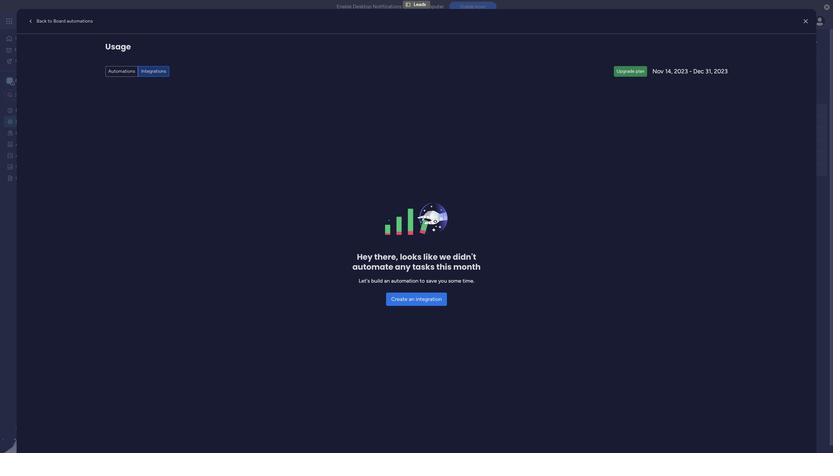 Task type: describe. For each thing, give the bounding box(es) containing it.
back to board automations
[[37, 18, 93, 24]]

contacts
[[16, 130, 35, 136]]

1 horizontal spatial leads
[[101, 34, 132, 49]]

leads inside list box
[[16, 119, 28, 124]]

activities
[[16, 153, 35, 158]]

angle down image
[[130, 72, 134, 77]]

tracking
[[39, 58, 56, 64]]

workspace image
[[6, 77, 13, 85]]

desktop
[[353, 4, 372, 10]]

my
[[15, 47, 21, 53]]

lottie animation element
[[0, 387, 85, 454]]

to inside button
[[48, 18, 52, 24]]

see plans
[[93, 18, 113, 24]]

looks
[[400, 252, 422, 263]]

select product image
[[6, 18, 13, 25]]

new lead button
[[101, 70, 127, 80]]

2 2023 from the left
[[715, 68, 728, 75]]

mass
[[15, 58, 26, 64]]

list box containing deals
[[0, 103, 85, 274]]

lottie animation image
[[0, 387, 85, 454]]

1 horizontal spatial to
[[420, 278, 425, 285]]

back
[[37, 18, 47, 24]]

enable for enable desktop notifications on this computer
[[337, 4, 352, 10]]

integrations button
[[138, 66, 169, 77]]

home button
[[4, 33, 72, 44]]

hey
[[357, 252, 373, 263]]

crm inside workspace selection element
[[15, 78, 27, 84]]

like
[[424, 252, 438, 263]]

my work button
[[4, 45, 72, 55]]

automations
[[108, 69, 135, 74]]

collapse board header image
[[813, 55, 819, 60]]

you
[[439, 278, 447, 285]]

my work
[[15, 47, 32, 53]]

c
[[8, 78, 11, 84]]

any
[[395, 262, 411, 273]]

new
[[104, 72, 113, 78]]

automations
[[67, 18, 93, 24]]

workspace selection element
[[6, 77, 28, 86]]

Search in workspace field
[[14, 91, 56, 99]]

integrations
[[141, 69, 166, 74]]

getting
[[16, 175, 32, 181]]

lead
[[114, 72, 124, 78]]

new lead
[[104, 72, 124, 78]]

this
[[437, 262, 452, 273]]

14,
[[666, 68, 673, 75]]

plan
[[636, 69, 645, 74]]

sales dashboard
[[16, 164, 50, 170]]

Leads field
[[100, 34, 133, 49]]

-
[[690, 68, 692, 75]]

Search field
[[150, 70, 170, 80]]

this
[[411, 4, 420, 10]]

v2 search image
[[145, 71, 150, 79]]

upgrade plan
[[617, 69, 645, 74]]

home
[[15, 36, 28, 41]]

month
[[454, 262, 481, 273]]

0 horizontal spatial an
[[384, 278, 390, 285]]



Task type: locate. For each thing, give the bounding box(es) containing it.
dapulse close image
[[825, 4, 830, 11]]

0 vertical spatial leads
[[414, 2, 426, 7]]

build
[[371, 278, 383, 285]]

2023
[[675, 68, 688, 75], [715, 68, 728, 75]]

option
[[0, 104, 85, 106]]

dashboard
[[28, 164, 50, 170]]

1 horizontal spatial 2023
[[715, 68, 728, 75]]

public dashboard image
[[7, 164, 13, 170]]

monday
[[30, 17, 52, 25]]

deals
[[16, 107, 27, 113]]

crm right workspace icon
[[15, 78, 27, 84]]

enable desktop notifications on this computer
[[337, 4, 444, 10]]

email
[[27, 58, 38, 64]]

an right build
[[384, 278, 390, 285]]

0 vertical spatial an
[[384, 278, 390, 285]]

nov
[[653, 68, 664, 75]]

0 horizontal spatial 2023
[[675, 68, 688, 75]]

usage
[[105, 41, 131, 52]]

to left save
[[420, 278, 425, 285]]

crm right sales
[[68, 17, 80, 25]]

see
[[93, 18, 101, 24]]

list box
[[0, 103, 85, 274]]

accounts
[[16, 141, 36, 147]]

enable left now!
[[461, 4, 474, 9]]

we
[[440, 252, 451, 263]]

sales
[[54, 17, 67, 25]]

tasks
[[413, 262, 435, 273]]

nov 14, 2023 - dec 31, 2023
[[653, 68, 728, 75]]

plans
[[102, 18, 113, 24]]

leads
[[414, 2, 426, 7], [101, 34, 132, 49], [16, 119, 28, 124]]

to right back
[[48, 18, 52, 24]]

work
[[22, 47, 32, 53]]

enable now!
[[461, 4, 486, 9]]

notifications
[[373, 4, 402, 10]]

crm
[[68, 17, 80, 25], [15, 78, 27, 84]]

automation
[[391, 278, 419, 285]]

an right create
[[409, 297, 415, 303]]

to
[[48, 18, 52, 24], [420, 278, 425, 285]]

2 horizontal spatial leads
[[414, 2, 426, 7]]

leads down deals on the left
[[16, 119, 28, 124]]

0 horizontal spatial to
[[48, 18, 52, 24]]

on
[[403, 4, 410, 10]]

1 horizontal spatial crm
[[68, 17, 80, 25]]

2023 right the 31,
[[715, 68, 728, 75]]

enable now! button
[[450, 2, 497, 12]]

public board image
[[7, 175, 13, 181]]

some
[[449, 278, 462, 285]]

0 horizontal spatial enable
[[337, 4, 352, 10]]

back to board automations button
[[25, 16, 96, 27]]

upgrade plan button
[[614, 66, 648, 77]]

hey there, looks like we didn't automate any tasks this month
[[353, 252, 481, 273]]

0 horizontal spatial leads
[[16, 119, 28, 124]]

sales
[[16, 164, 27, 170]]

automate
[[353, 262, 394, 273]]

let's build an automation to save you some time.
[[359, 278, 475, 285]]

1 horizontal spatial enable
[[461, 4, 474, 9]]

1 vertical spatial to
[[420, 278, 425, 285]]

create an integration button
[[386, 293, 447, 307]]

automations button
[[105, 66, 138, 77]]

started
[[33, 175, 48, 181]]

there,
[[375, 252, 399, 263]]

board
[[53, 18, 66, 24]]

mass email tracking
[[15, 58, 56, 64]]

christina overa image
[[815, 16, 826, 27]]

now!
[[475, 4, 486, 9]]

enable left desktop
[[337, 4, 352, 10]]

2023 left -
[[675, 68, 688, 75]]

2 vertical spatial leads
[[16, 119, 28, 124]]

enable
[[337, 4, 352, 10], [461, 4, 474, 9]]

save
[[426, 278, 437, 285]]

didn't
[[453, 252, 477, 263]]

group
[[105, 66, 169, 77]]

group containing automations
[[105, 66, 169, 77]]

an inside button
[[409, 297, 415, 303]]

time.
[[463, 278, 475, 285]]

leads right on
[[414, 2, 426, 7]]

monday sales crm
[[30, 17, 80, 25]]

create
[[392, 297, 408, 303]]

0 vertical spatial to
[[48, 18, 52, 24]]

1 vertical spatial crm
[[15, 78, 27, 84]]

enable for enable now!
[[461, 4, 474, 9]]

1 vertical spatial an
[[409, 297, 415, 303]]

0 horizontal spatial crm
[[15, 78, 27, 84]]

1 2023 from the left
[[675, 68, 688, 75]]

leads down plans
[[101, 34, 132, 49]]

getting started
[[16, 175, 48, 181]]

mass email tracking button
[[4, 56, 72, 67]]

0 vertical spatial crm
[[68, 17, 80, 25]]

see plans button
[[84, 16, 116, 26]]

1 horizontal spatial an
[[409, 297, 415, 303]]

an
[[384, 278, 390, 285], [409, 297, 415, 303]]

let's
[[359, 278, 370, 285]]

computer
[[421, 4, 444, 10]]

upgrade
[[617, 69, 635, 74]]

enable inside button
[[461, 4, 474, 9]]

dec
[[694, 68, 704, 75]]

31,
[[706, 68, 713, 75]]

1 vertical spatial leads
[[101, 34, 132, 49]]

create an integration
[[392, 297, 442, 303]]

integration
[[416, 297, 442, 303]]



Task type: vqa. For each thing, say whether or not it's contained in the screenshot.
types
no



